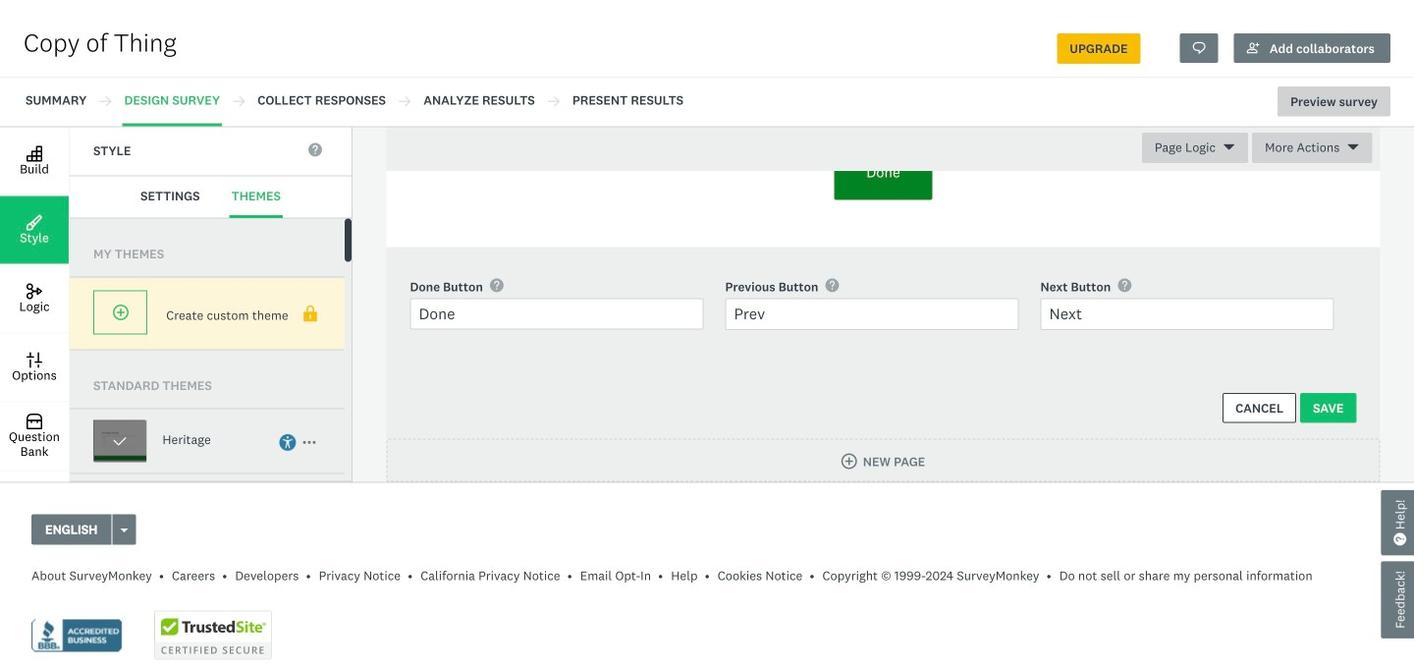 Task type: vqa. For each thing, say whether or not it's contained in the screenshot.
Response count image
no



Task type: describe. For each thing, give the bounding box(es) containing it.
trustedsite helps keep you safe from identity theft, credit card fraud, spyware, spam, viruses and online scams image
[[154, 611, 272, 660]]



Task type: locate. For each thing, give the bounding box(es) containing it.
None text field
[[1041, 298, 1334, 330]]

surveymonkey image
[[807, 300, 961, 322]]

None text field
[[410, 298, 704, 330], [726, 298, 1019, 330], [410, 298, 704, 330], [726, 298, 1019, 330]]



